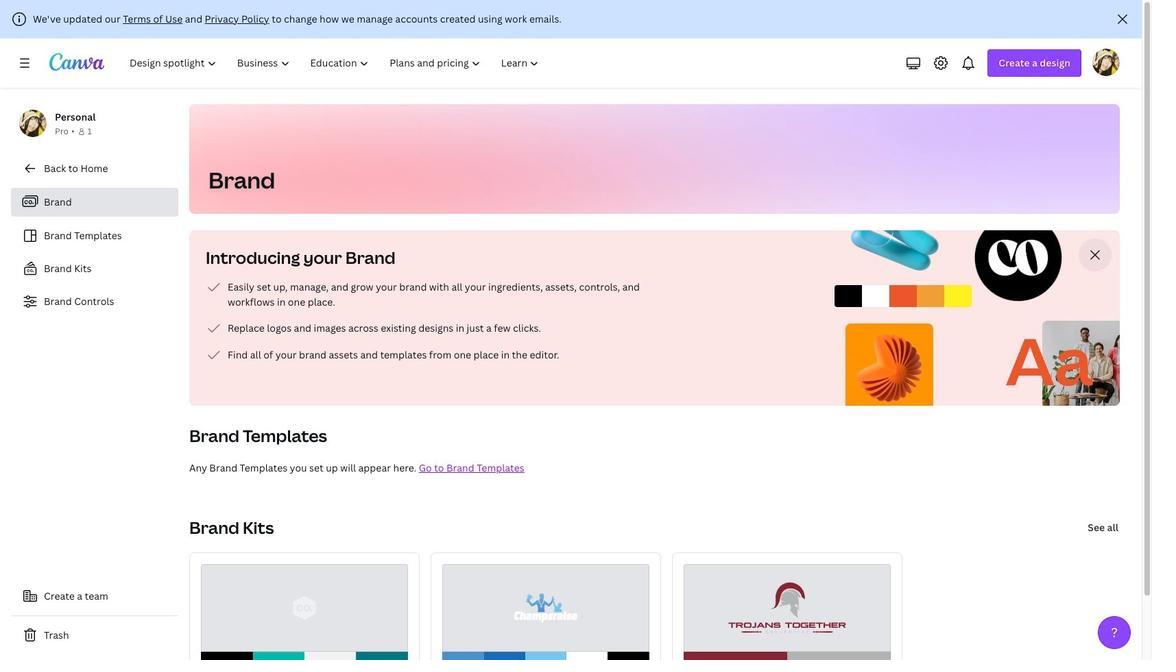 Task type: vqa. For each thing, say whether or not it's contained in the screenshot.
list
yes



Task type: describe. For each thing, give the bounding box(es) containing it.
stephanie aranda image
[[1093, 49, 1120, 76]]

champsraise logo image
[[484, 573, 608, 643]]

0 horizontal spatial list
[[11, 188, 178, 316]]



Task type: locate. For each thing, give the bounding box(es) containing it.
1 horizontal spatial list
[[206, 279, 645, 364]]

list
[[11, 188, 178, 316], [206, 279, 645, 364]]

top level navigation element
[[121, 49, 551, 77]]

trojans collective logo image
[[723, 573, 852, 643]]



